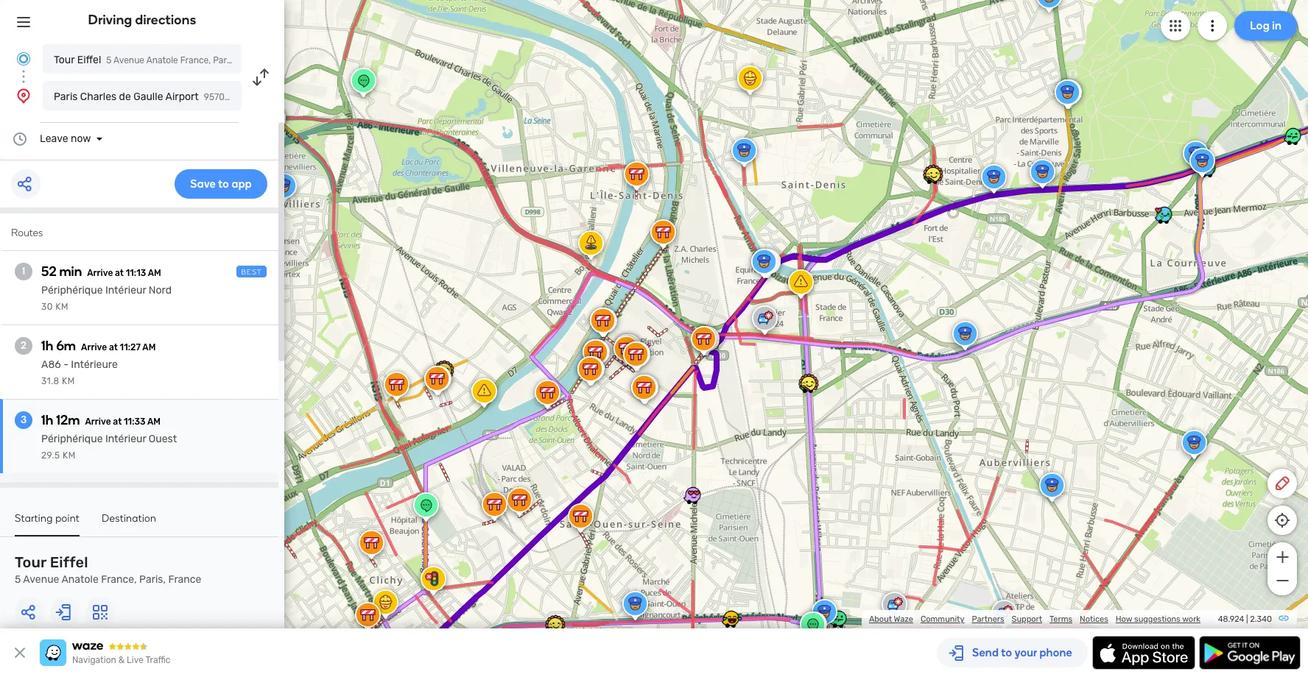 Task type: vqa. For each thing, say whether or not it's contained in the screenshot.
House,
no



Task type: describe. For each thing, give the bounding box(es) containing it.
1 horizontal spatial paris,
[[213, 55, 236, 66]]

clock image
[[11, 130, 29, 148]]

paris charles de gaulle airport
[[54, 91, 199, 103]]

6m
[[56, 338, 76, 354]]

navigation
[[72, 656, 116, 666]]

1 vertical spatial anatole
[[61, 574, 99, 587]]

1 vertical spatial tour eiffel 5 avenue anatole france, paris, france
[[15, 554, 201, 587]]

12m
[[56, 413, 80, 429]]

|
[[1247, 615, 1249, 625]]

0 vertical spatial tour eiffel 5 avenue anatole france, paris, france
[[54, 54, 266, 66]]

am for 12m
[[147, 417, 161, 427]]

52
[[41, 264, 56, 280]]

support
[[1012, 615, 1043, 625]]

arrive for 52 min
[[87, 268, 113, 279]]

community
[[921, 615, 965, 625]]

a86 - intérieure 31.8 km
[[41, 359, 118, 387]]

about
[[869, 615, 892, 625]]

0 vertical spatial anatole
[[146, 55, 178, 66]]

périphérique intérieur nord 30 km
[[41, 284, 172, 312]]

pencil image
[[1274, 475, 1292, 493]]

1 vertical spatial france
[[168, 574, 201, 587]]

terms
[[1050, 615, 1073, 625]]

0 vertical spatial france
[[238, 55, 266, 66]]

48.924
[[1219, 615, 1245, 625]]

52 min arrive at 11:13 am
[[41, 264, 161, 280]]

1h 6m arrive at 11:27 am
[[41, 338, 156, 354]]

0 horizontal spatial france,
[[101, 574, 137, 587]]

x image
[[11, 645, 29, 662]]

destination button
[[102, 513, 156, 536]]

11:13
[[126, 268, 146, 279]]

how
[[1116, 615, 1133, 625]]

community link
[[921, 615, 965, 625]]

1
[[22, 265, 25, 278]]

nord
[[149, 284, 172, 297]]

zoom in image
[[1274, 549, 1292, 567]]

km for 12m
[[63, 451, 76, 461]]

1h for 1h 6m
[[41, 338, 53, 354]]

support link
[[1012, 615, 1043, 625]]

waze
[[894, 615, 914, 625]]

gaulle
[[133, 91, 163, 103]]

ouest
[[149, 433, 177, 446]]

périphérique for min
[[41, 284, 103, 297]]

périphérique intérieur ouest 29.5 km
[[41, 433, 177, 461]]

1 vertical spatial eiffel
[[50, 554, 88, 572]]

leave
[[40, 133, 68, 145]]

31.8
[[41, 377, 59, 387]]

0 horizontal spatial avenue
[[23, 574, 59, 587]]

29.5
[[41, 451, 60, 461]]

at for min
[[115, 268, 124, 279]]

point
[[55, 513, 80, 525]]

routes
[[11, 227, 43, 239]]

0 vertical spatial 5
[[106, 55, 112, 66]]

driving
[[88, 12, 132, 28]]

arrive for 1h 12m
[[85, 417, 111, 427]]

about waze link
[[869, 615, 914, 625]]

partners
[[972, 615, 1005, 625]]

3
[[21, 414, 27, 427]]

1h for 1h 12m
[[41, 413, 53, 429]]

0 vertical spatial avenue
[[114, 55, 144, 66]]

11:33
[[124, 417, 146, 427]]

km for 6m
[[62, 377, 75, 387]]

suggestions
[[1135, 615, 1181, 625]]

notices
[[1080, 615, 1109, 625]]

30
[[41, 302, 53, 312]]

1h 12m arrive at 11:33 am
[[41, 413, 161, 429]]



Task type: locate. For each thing, give the bounding box(es) containing it.
tour
[[54, 54, 75, 66], [15, 554, 46, 572]]

tour eiffel 5 avenue anatole france, paris, france up gaulle
[[54, 54, 266, 66]]

tour up paris at the left
[[54, 54, 75, 66]]

1 vertical spatial intérieur
[[105, 433, 146, 446]]

0 vertical spatial france,
[[180, 55, 211, 66]]

leave now
[[40, 133, 91, 145]]

-
[[63, 359, 68, 371]]

zoom out image
[[1274, 573, 1292, 590]]

at left 11:13
[[115, 268, 124, 279]]

2 vertical spatial at
[[113, 417, 122, 427]]

km inside périphérique intérieur nord 30 km
[[55, 302, 69, 312]]

tour eiffel 5 avenue anatole france, paris, france
[[54, 54, 266, 66], [15, 554, 201, 587]]

km down - at bottom
[[62, 377, 75, 387]]

destination
[[102, 513, 156, 525]]

0 vertical spatial arrive
[[87, 268, 113, 279]]

at inside 1h 12m arrive at 11:33 am
[[113, 417, 122, 427]]

navigation & live traffic
[[72, 656, 171, 666]]

0 vertical spatial tour
[[54, 54, 75, 66]]

at left 11:27
[[109, 343, 118, 353]]

paris charles de gaulle airport button
[[43, 81, 242, 111]]

1 intérieur from the top
[[105, 284, 146, 297]]

1 vertical spatial km
[[62, 377, 75, 387]]

anatole
[[146, 55, 178, 66], [61, 574, 99, 587]]

0 vertical spatial am
[[148, 268, 161, 279]]

1 vertical spatial avenue
[[23, 574, 59, 587]]

am right 11:33
[[147, 417, 161, 427]]

partners link
[[972, 615, 1005, 625]]

1 horizontal spatial anatole
[[146, 55, 178, 66]]

am for min
[[148, 268, 161, 279]]

0 vertical spatial périphérique
[[41, 284, 103, 297]]

0 vertical spatial intérieur
[[105, 284, 146, 297]]

at left 11:33
[[113, 417, 122, 427]]

starting point button
[[15, 513, 80, 537]]

intérieur down 11:13
[[105, 284, 146, 297]]

0 vertical spatial 1h
[[41, 338, 53, 354]]

2 vertical spatial km
[[63, 451, 76, 461]]

at for 12m
[[113, 417, 122, 427]]

0 horizontal spatial anatole
[[61, 574, 99, 587]]

location image
[[15, 87, 32, 105]]

1 vertical spatial france,
[[101, 574, 137, 587]]

airport
[[165, 91, 199, 103]]

arrive for 1h 6m
[[81, 343, 107, 353]]

arrive
[[87, 268, 113, 279], [81, 343, 107, 353], [85, 417, 111, 427]]

eiffel down starting point button
[[50, 554, 88, 572]]

0 horizontal spatial tour
[[15, 554, 46, 572]]

paris,
[[213, 55, 236, 66], [139, 574, 166, 587]]

0 vertical spatial km
[[55, 302, 69, 312]]

france, up airport
[[180, 55, 211, 66]]

périphérique inside périphérique intérieur nord 30 km
[[41, 284, 103, 297]]

périphérique inside périphérique intérieur ouest 29.5 km
[[41, 433, 103, 446]]

0 vertical spatial at
[[115, 268, 124, 279]]

directions
[[135, 12, 196, 28]]

france
[[238, 55, 266, 66], [168, 574, 201, 587]]

0 vertical spatial eiffel
[[77, 54, 101, 66]]

a86
[[41, 359, 61, 371]]

starting point
[[15, 513, 80, 525]]

intérieur inside périphérique intérieur nord 30 km
[[105, 284, 146, 297]]

2 vertical spatial am
[[147, 417, 161, 427]]

2 1h from the top
[[41, 413, 53, 429]]

intérieure
[[71, 359, 118, 371]]

work
[[1183, 615, 1201, 625]]

km inside périphérique intérieur ouest 29.5 km
[[63, 451, 76, 461]]

live
[[127, 656, 144, 666]]

intérieur for 52 min
[[105, 284, 146, 297]]

km right 30
[[55, 302, 69, 312]]

1 vertical spatial paris,
[[139, 574, 166, 587]]

how suggestions work link
[[1116, 615, 1201, 625]]

1 horizontal spatial france
[[238, 55, 266, 66]]

at
[[115, 268, 124, 279], [109, 343, 118, 353], [113, 417, 122, 427]]

périphérique down min
[[41, 284, 103, 297]]

at inside 52 min arrive at 11:13 am
[[115, 268, 124, 279]]

48.924 | 2.340
[[1219, 615, 1273, 625]]

am right 11:27
[[142, 343, 156, 353]]

2.340
[[1251, 615, 1273, 625]]

intérieur for 1h 12m
[[105, 433, 146, 446]]

1 vertical spatial périphérique
[[41, 433, 103, 446]]

avenue down starting point button
[[23, 574, 59, 587]]

tour down starting point button
[[15, 554, 46, 572]]

2
[[21, 340, 27, 352]]

km inside a86 - intérieure 31.8 km
[[62, 377, 75, 387]]

arrive inside 1h 12m arrive at 11:33 am
[[85, 417, 111, 427]]

0 vertical spatial paris,
[[213, 55, 236, 66]]

min
[[59, 264, 82, 280]]

france,
[[180, 55, 211, 66], [101, 574, 137, 587]]

km for min
[[55, 302, 69, 312]]

5 up charles
[[106, 55, 112, 66]]

paris
[[54, 91, 78, 103]]

arrive inside '1h 6m arrive at 11:27 am'
[[81, 343, 107, 353]]

1 vertical spatial tour
[[15, 554, 46, 572]]

&
[[118, 656, 125, 666]]

france, down destination button
[[101, 574, 137, 587]]

anatole down the point
[[61, 574, 99, 587]]

1h
[[41, 338, 53, 354], [41, 413, 53, 429]]

km right 29.5
[[63, 451, 76, 461]]

link image
[[1278, 613, 1290, 625]]

intérieur inside périphérique intérieur ouest 29.5 km
[[105, 433, 146, 446]]

intérieur down 11:33
[[105, 433, 146, 446]]

charles
[[80, 91, 117, 103]]

1 vertical spatial arrive
[[81, 343, 107, 353]]

5 down starting point button
[[15, 574, 21, 587]]

driving directions
[[88, 12, 196, 28]]

intérieur
[[105, 284, 146, 297], [105, 433, 146, 446]]

5
[[106, 55, 112, 66], [15, 574, 21, 587]]

0 horizontal spatial 5
[[15, 574, 21, 587]]

am inside 52 min arrive at 11:13 am
[[148, 268, 161, 279]]

am inside 1h 12m arrive at 11:33 am
[[147, 417, 161, 427]]

am
[[148, 268, 161, 279], [142, 343, 156, 353], [147, 417, 161, 427]]

périphérique down 12m
[[41, 433, 103, 446]]

de
[[119, 91, 131, 103]]

notices link
[[1080, 615, 1109, 625]]

1h left 12m
[[41, 413, 53, 429]]

anatole up gaulle
[[146, 55, 178, 66]]

2 vertical spatial arrive
[[85, 417, 111, 427]]

am up nord
[[148, 268, 161, 279]]

avenue up paris charles de gaulle airport on the left top of the page
[[114, 55, 144, 66]]

1 vertical spatial at
[[109, 343, 118, 353]]

arrive up périphérique intérieur ouest 29.5 km
[[85, 417, 111, 427]]

1 vertical spatial 1h
[[41, 413, 53, 429]]

eiffel
[[77, 54, 101, 66], [50, 554, 88, 572]]

1 vertical spatial am
[[142, 343, 156, 353]]

0 horizontal spatial france
[[168, 574, 201, 587]]

0 horizontal spatial paris,
[[139, 574, 166, 587]]

terms link
[[1050, 615, 1073, 625]]

1 horizontal spatial 5
[[106, 55, 112, 66]]

périphérique
[[41, 284, 103, 297], [41, 433, 103, 446]]

about waze community partners support terms notices how suggestions work
[[869, 615, 1201, 625]]

1 horizontal spatial avenue
[[114, 55, 144, 66]]

1 1h from the top
[[41, 338, 53, 354]]

current location image
[[15, 50, 32, 68]]

avenue
[[114, 55, 144, 66], [23, 574, 59, 587]]

eiffel up charles
[[77, 54, 101, 66]]

2 périphérique from the top
[[41, 433, 103, 446]]

am for 6m
[[142, 343, 156, 353]]

2 intérieur from the top
[[105, 433, 146, 446]]

at for 6m
[[109, 343, 118, 353]]

1 vertical spatial 5
[[15, 574, 21, 587]]

at inside '1h 6m arrive at 11:27 am'
[[109, 343, 118, 353]]

km
[[55, 302, 69, 312], [62, 377, 75, 387], [63, 451, 76, 461]]

arrive inside 52 min arrive at 11:13 am
[[87, 268, 113, 279]]

11:27
[[120, 343, 141, 353]]

arrive up périphérique intérieur nord 30 km
[[87, 268, 113, 279]]

périphérique for 12m
[[41, 433, 103, 446]]

am inside '1h 6m arrive at 11:27 am'
[[142, 343, 156, 353]]

1h left the '6m' on the left
[[41, 338, 53, 354]]

traffic
[[146, 656, 171, 666]]

starting
[[15, 513, 53, 525]]

1 périphérique from the top
[[41, 284, 103, 297]]

best
[[241, 268, 262, 277]]

1 horizontal spatial france,
[[180, 55, 211, 66]]

arrive up intérieure
[[81, 343, 107, 353]]

tour eiffel 5 avenue anatole france, paris, france down destination button
[[15, 554, 201, 587]]

1 horizontal spatial tour
[[54, 54, 75, 66]]

now
[[71, 133, 91, 145]]



